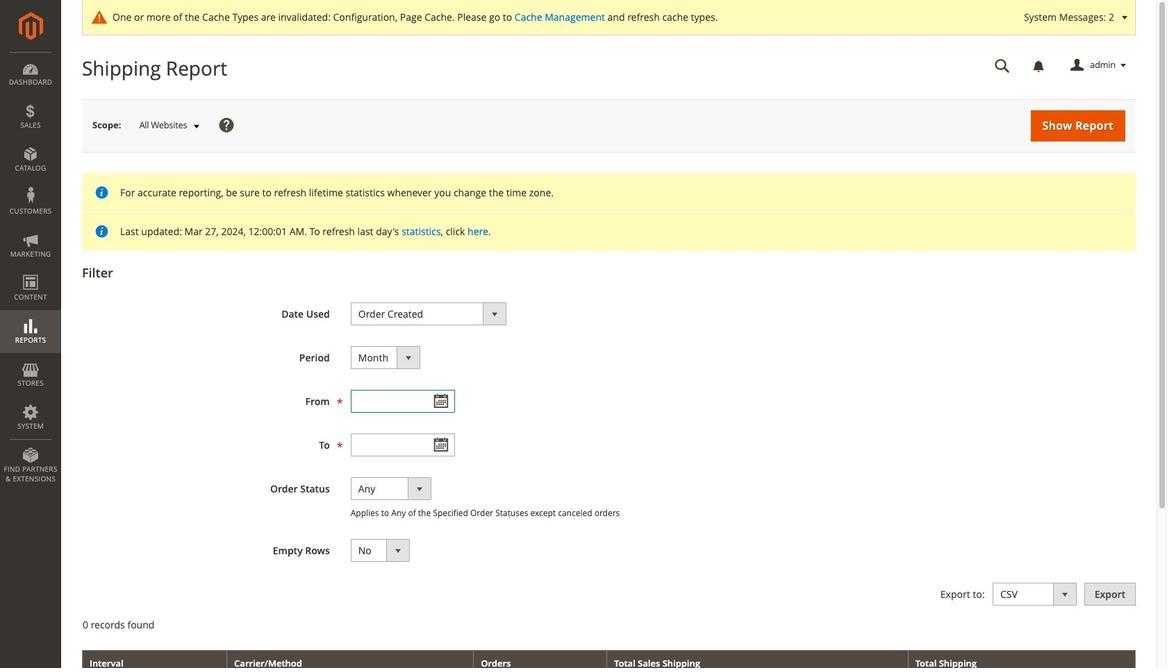 Task type: locate. For each thing, give the bounding box(es) containing it.
menu bar
[[0, 52, 61, 491]]

magento admin panel image
[[18, 12, 43, 40]]

None text field
[[985, 53, 1020, 78], [351, 390, 455, 413], [351, 434, 455, 457], [985, 53, 1020, 78], [351, 390, 455, 413], [351, 434, 455, 457]]



